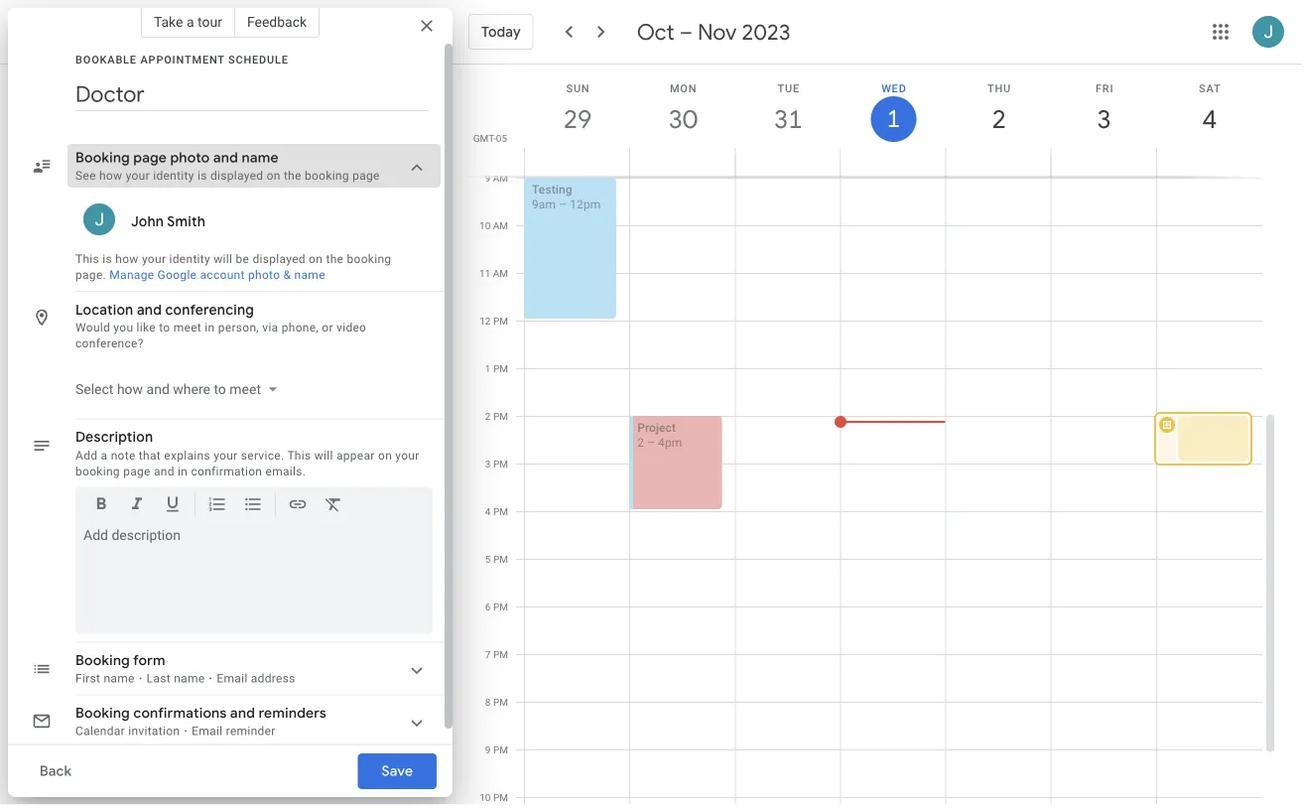 Task type: locate. For each thing, give the bounding box(es) containing it.
10 for 10 am
[[480, 220, 491, 232]]

the up or
[[326, 252, 344, 266]]

1 vertical spatial to
[[214, 381, 226, 397]]

0 vertical spatial email
[[217, 672, 248, 686]]

gmt-05
[[474, 132, 507, 144]]

name down add title text box
[[242, 149, 279, 167]]

in down conferencing
[[205, 321, 215, 335]]

0 horizontal spatial a
[[101, 448, 108, 462]]

5 pm
[[486, 554, 508, 566]]

fri 3
[[1096, 82, 1115, 136]]

pm right 6
[[494, 601, 508, 613]]

0 vertical spatial in
[[205, 321, 215, 335]]

10 down 9 pm
[[480, 792, 491, 804]]

4 pm from the top
[[494, 458, 508, 470]]

1 vertical spatial is
[[103, 252, 112, 266]]

account
[[200, 268, 245, 282]]

Description text field
[[83, 527, 425, 626]]

1 vertical spatial email
[[192, 724, 223, 738]]

on up or
[[309, 252, 323, 266]]

and left where
[[147, 381, 170, 397]]

1 vertical spatial photo
[[248, 268, 280, 282]]

how
[[99, 169, 123, 183], [116, 252, 139, 266], [117, 381, 143, 397]]

0 horizontal spatial 2
[[486, 411, 491, 423]]

will inside description add a note that explains your service. this will appear on your booking page and in confirmation emails.
[[315, 448, 333, 462]]

1 vertical spatial 3
[[486, 458, 491, 470]]

on down add title text box
[[267, 169, 281, 183]]

how right the select
[[117, 381, 143, 397]]

3 column header
[[1051, 65, 1158, 176]]

am for 10 am
[[493, 220, 508, 232]]

pm for 4 pm
[[494, 506, 508, 518]]

2 vertical spatial booking
[[75, 464, 120, 478]]

pm down 8 pm
[[494, 744, 508, 756]]

1 horizontal spatial will
[[315, 448, 333, 462]]

friday, november 3 element
[[1082, 96, 1128, 142]]

1 down '12'
[[486, 363, 491, 375]]

booking
[[305, 169, 349, 183], [347, 252, 392, 266], [75, 464, 120, 478]]

31 column header
[[735, 65, 842, 176]]

1 horizontal spatial 3
[[1097, 103, 1111, 136]]

1 horizontal spatial –
[[648, 436, 656, 450]]

pm for 7 pm
[[494, 649, 508, 661]]

1 vertical spatial 2
[[486, 411, 491, 423]]

1 horizontal spatial on
[[309, 252, 323, 266]]

1 vertical spatial –
[[559, 198, 567, 212]]

page for description
[[123, 464, 151, 478]]

description
[[75, 429, 153, 446]]

the down add title text box
[[284, 169, 302, 183]]

am
[[493, 172, 508, 184], [493, 220, 508, 232], [493, 268, 508, 280]]

grid containing 29
[[461, 65, 1279, 805]]

29
[[563, 103, 591, 136]]

booking inside booking page photo and name see how your identity is displayed on the booking page
[[75, 149, 130, 167]]

2 horizontal spatial 2
[[991, 103, 1006, 136]]

will left 'appear'
[[315, 448, 333, 462]]

and down add title text box
[[213, 149, 238, 167]]

on for name
[[267, 169, 281, 183]]

– down testing
[[559, 198, 567, 212]]

2023
[[742, 18, 791, 46]]

would
[[75, 321, 110, 335]]

page
[[134, 149, 167, 167], [353, 169, 380, 183], [123, 464, 151, 478]]

to inside location and conferencing would you like to meet in person, via phone, or video conference?
[[159, 321, 170, 335]]

your up confirmation at the bottom left of the page
[[214, 448, 238, 462]]

formatting options toolbar
[[75, 487, 433, 529]]

0 vertical spatial 1
[[886, 103, 900, 135]]

1 vertical spatial 4
[[486, 506, 491, 518]]

sun
[[567, 82, 590, 94]]

am right the 11
[[493, 268, 508, 280]]

2 horizontal spatial on
[[378, 448, 392, 462]]

invitation
[[128, 724, 180, 738]]

2 vertical spatial booking
[[75, 705, 130, 723]]

pm for 8 pm
[[494, 697, 508, 709]]

on
[[267, 169, 281, 183], [309, 252, 323, 266], [378, 448, 392, 462]]

sat 4
[[1200, 82, 1222, 136]]

3 pm from the top
[[494, 411, 508, 423]]

2 booking from the top
[[75, 652, 130, 670]]

a inside description add a note that explains your service. this will appear on your booking page and in confirmation emails.
[[101, 448, 108, 462]]

0 horizontal spatial will
[[214, 252, 233, 266]]

thu 2
[[988, 82, 1012, 136]]

2 10 from the top
[[480, 792, 491, 804]]

meet right where
[[230, 381, 261, 397]]

project 2 – 4pm
[[638, 421, 683, 450]]

in down the explains
[[178, 464, 188, 478]]

0 vertical spatial this
[[75, 252, 99, 266]]

1 horizontal spatial meet
[[230, 381, 261, 397]]

2 vertical spatial how
[[117, 381, 143, 397]]

0 vertical spatial on
[[267, 169, 281, 183]]

0 vertical spatial how
[[99, 169, 123, 183]]

12 pm
[[480, 315, 508, 327]]

on right 'appear'
[[378, 448, 392, 462]]

email for email address
[[217, 672, 248, 686]]

1 inside the wed 1
[[886, 103, 900, 135]]

0 vertical spatial am
[[493, 172, 508, 184]]

1 9 from the top
[[485, 172, 491, 184]]

identity up google
[[169, 252, 211, 266]]

testing
[[532, 183, 573, 197]]

0 horizontal spatial photo
[[170, 149, 210, 167]]

1 vertical spatial page
[[353, 169, 380, 183]]

displayed inside this is how your identity will be displayed on the booking page.
[[253, 252, 306, 266]]

0 horizontal spatial meet
[[174, 321, 202, 335]]

underline image
[[163, 494, 183, 517]]

0 horizontal spatial 4
[[486, 506, 491, 518]]

0 horizontal spatial the
[[284, 169, 302, 183]]

0 horizontal spatial is
[[103, 252, 112, 266]]

booking confirmations and reminders
[[75, 705, 327, 723]]

the inside booking page photo and name see how your identity is displayed on the booking page
[[284, 169, 302, 183]]

will inside this is how your identity will be displayed on the booking page.
[[214, 252, 233, 266]]

name right last
[[174, 672, 205, 686]]

9 down gmt-05 on the left of page
[[485, 172, 491, 184]]

booking for name
[[305, 169, 349, 183]]

9 pm from the top
[[494, 697, 508, 709]]

conference?
[[75, 337, 144, 351]]

pm right 5
[[494, 554, 508, 566]]

12pm
[[570, 198, 601, 212]]

– inside testing 9am – 12pm
[[559, 198, 567, 212]]

booking inside description add a note that explains your service. this will appear on your booking page and in confirmation emails.
[[75, 464, 120, 478]]

1 horizontal spatial in
[[205, 321, 215, 335]]

1 vertical spatial how
[[116, 252, 139, 266]]

booking
[[75, 149, 130, 167], [75, 652, 130, 670], [75, 705, 130, 723]]

your right 'appear'
[[396, 448, 420, 462]]

monday, october 30 element
[[661, 96, 706, 142]]

1 vertical spatial 1
[[486, 363, 491, 375]]

1 horizontal spatial 4
[[1202, 103, 1216, 136]]

1 vertical spatial 10
[[480, 792, 491, 804]]

30
[[668, 103, 696, 136]]

pm down 9 pm
[[494, 792, 508, 804]]

tour
[[198, 13, 222, 30]]

confirmation
[[191, 464, 262, 478]]

email left address
[[217, 672, 248, 686]]

0 vertical spatial photo
[[170, 149, 210, 167]]

sat
[[1200, 82, 1222, 94]]

video
[[337, 321, 367, 335]]

1 horizontal spatial is
[[198, 169, 207, 183]]

service.
[[241, 448, 284, 462]]

a inside button
[[187, 13, 194, 30]]

numbered list image
[[208, 494, 227, 517]]

this inside this is how your identity will be displayed on the booking page.
[[75, 252, 99, 266]]

1 horizontal spatial 1
[[886, 103, 900, 135]]

pm
[[494, 315, 508, 327], [494, 363, 508, 375], [494, 411, 508, 423], [494, 458, 508, 470], [494, 506, 508, 518], [494, 554, 508, 566], [494, 601, 508, 613], [494, 649, 508, 661], [494, 697, 508, 709], [494, 744, 508, 756], [494, 792, 508, 804]]

3 am from the top
[[493, 268, 508, 280]]

2 pm from the top
[[494, 363, 508, 375]]

your
[[126, 169, 150, 183], [142, 252, 166, 266], [214, 448, 238, 462], [396, 448, 420, 462]]

1 am from the top
[[493, 172, 508, 184]]

remove formatting image
[[324, 494, 344, 517]]

and down "that"
[[154, 464, 175, 478]]

0 vertical spatial 10
[[480, 220, 491, 232]]

pm right 8
[[494, 697, 508, 709]]

10 up the 11
[[480, 220, 491, 232]]

9 down 8
[[486, 744, 491, 756]]

2 horizontal spatial –
[[680, 18, 693, 46]]

1 horizontal spatial to
[[214, 381, 226, 397]]

in inside location and conferencing would you like to meet in person, via phone, or video conference?
[[205, 321, 215, 335]]

2 inside project 2 – 4pm
[[638, 436, 645, 450]]

1 vertical spatial a
[[101, 448, 108, 462]]

1 vertical spatial in
[[178, 464, 188, 478]]

1 vertical spatial am
[[493, 220, 508, 232]]

0 vertical spatial 3
[[1097, 103, 1111, 136]]

manage google account photo & name link
[[110, 268, 326, 282]]

am down '05'
[[493, 172, 508, 184]]

booking up see
[[75, 149, 130, 167]]

4 up 5
[[486, 506, 491, 518]]

a left the tour
[[187, 13, 194, 30]]

pm down 2 pm
[[494, 458, 508, 470]]

10 am
[[480, 220, 508, 232]]

– down project
[[648, 436, 656, 450]]

to inside dropdown button
[[214, 381, 226, 397]]

1 vertical spatial meet
[[230, 381, 261, 397]]

2 9 from the top
[[486, 744, 491, 756]]

10 pm from the top
[[494, 744, 508, 756]]

0 vertical spatial meet
[[174, 321, 202, 335]]

1 horizontal spatial the
[[326, 252, 344, 266]]

0 horizontal spatial –
[[559, 198, 567, 212]]

name
[[242, 149, 279, 167], [295, 268, 326, 282], [104, 672, 135, 686], [174, 672, 205, 686]]

is up smith
[[198, 169, 207, 183]]

0 horizontal spatial in
[[178, 464, 188, 478]]

calendar invitation
[[75, 724, 180, 738]]

7 pm
[[486, 649, 508, 661]]

booking up first name
[[75, 652, 130, 670]]

0 vertical spatial 4
[[1202, 103, 1216, 136]]

– right oct
[[680, 18, 693, 46]]

meet
[[174, 321, 202, 335], [230, 381, 261, 397]]

explains
[[164, 448, 210, 462]]

and up like
[[137, 301, 162, 319]]

a right add
[[101, 448, 108, 462]]

meet inside dropdown button
[[230, 381, 261, 397]]

1 vertical spatial identity
[[169, 252, 211, 266]]

0 vertical spatial the
[[284, 169, 302, 183]]

9 am
[[485, 172, 508, 184]]

2 down thu
[[991, 103, 1006, 136]]

feedback
[[247, 13, 307, 30]]

oct
[[637, 18, 675, 46]]

1 vertical spatial booking
[[347, 252, 392, 266]]

– for project 2 – 4pm
[[648, 436, 656, 450]]

and inside description add a note that explains your service. this will appear on your booking page and in confirmation emails.
[[154, 464, 175, 478]]

3 down 2 pm
[[486, 458, 491, 470]]

7 pm from the top
[[494, 601, 508, 613]]

30 column header
[[630, 65, 736, 176]]

4 down sat
[[1202, 103, 1216, 136]]

to right like
[[159, 321, 170, 335]]

2 vertical spatial page
[[123, 464, 151, 478]]

booking inside booking page photo and name see how your identity is displayed on the booking page
[[305, 169, 349, 183]]

pm for 10 pm
[[494, 792, 508, 804]]

0 vertical spatial 9
[[485, 172, 491, 184]]

0 vertical spatial 2
[[991, 103, 1006, 136]]

this up emails.
[[287, 448, 311, 462]]

0 vertical spatial to
[[159, 321, 170, 335]]

2 vertical spatial am
[[493, 268, 508, 280]]

the
[[284, 169, 302, 183], [326, 252, 344, 266]]

name down the booking form
[[104, 672, 135, 686]]

this up page.
[[75, 252, 99, 266]]

0 vertical spatial a
[[187, 13, 194, 30]]

9 for 9 am
[[485, 172, 491, 184]]

am for 11 am
[[493, 268, 508, 280]]

0 vertical spatial will
[[214, 252, 233, 266]]

4
[[1202, 103, 1216, 136], [486, 506, 491, 518]]

feedback button
[[235, 6, 320, 38]]

0 vertical spatial displayed
[[210, 169, 264, 183]]

tuesday, october 31 element
[[766, 96, 812, 142]]

see
[[75, 169, 96, 183]]

– for testing 9am – 12pm
[[559, 198, 567, 212]]

and up reminder
[[230, 705, 255, 723]]

3
[[1097, 103, 1111, 136], [486, 458, 491, 470]]

pm up 2 pm
[[494, 363, 508, 375]]

bulleted list image
[[243, 494, 263, 517]]

am down 9 am
[[493, 220, 508, 232]]

1 vertical spatial will
[[315, 448, 333, 462]]

6 pm from the top
[[494, 554, 508, 566]]

booking up the calendar
[[75, 705, 130, 723]]

email for email reminder
[[192, 724, 223, 738]]

in inside description add a note that explains your service. this will appear on your booking page and in confirmation emails.
[[178, 464, 188, 478]]

is up page.
[[103, 252, 112, 266]]

05
[[496, 132, 507, 144]]

1 vertical spatial 9
[[486, 744, 491, 756]]

tue 31
[[773, 82, 802, 136]]

0 horizontal spatial to
[[159, 321, 170, 335]]

back button
[[24, 748, 87, 796]]

0 vertical spatial is
[[198, 169, 207, 183]]

9 for 9 pm
[[486, 744, 491, 756]]

1 booking from the top
[[75, 149, 130, 167]]

will up the account
[[214, 252, 233, 266]]

smith
[[167, 213, 206, 230]]

identity inside booking page photo and name see how your identity is displayed on the booking page
[[153, 169, 194, 183]]

displayed down add title text box
[[210, 169, 264, 183]]

page inside description add a note that explains your service. this will appear on your booking page and in confirmation emails.
[[123, 464, 151, 478]]

select
[[75, 381, 114, 397]]

2 vertical spatial –
[[648, 436, 656, 450]]

2 am from the top
[[493, 220, 508, 232]]

1 10 from the top
[[480, 220, 491, 232]]

is
[[198, 169, 207, 183], [103, 252, 112, 266]]

identity
[[153, 169, 194, 183], [169, 252, 211, 266]]

3 pm
[[486, 458, 508, 470]]

pm for 2 pm
[[494, 411, 508, 423]]

2 down project
[[638, 436, 645, 450]]

thursday, november 2 element
[[977, 96, 1023, 142]]

sunday, october 29 element
[[555, 96, 601, 142]]

Add title text field
[[75, 79, 429, 109]]

meet down conferencing
[[174, 321, 202, 335]]

identity up john smith
[[153, 169, 194, 183]]

pm up 3 pm
[[494, 411, 508, 423]]

your up 'manage'
[[142, 252, 166, 266]]

displayed up &
[[253, 252, 306, 266]]

11 pm from the top
[[494, 792, 508, 804]]

8 pm from the top
[[494, 649, 508, 661]]

0 horizontal spatial on
[[267, 169, 281, 183]]

2 up 3 pm
[[486, 411, 491, 423]]

3 booking from the top
[[75, 705, 130, 723]]

a
[[187, 13, 194, 30], [101, 448, 108, 462]]

appointment
[[140, 53, 225, 66]]

0 vertical spatial booking
[[305, 169, 349, 183]]

pm for 1 pm
[[494, 363, 508, 375]]

pm up '5 pm'
[[494, 506, 508, 518]]

1 vertical spatial on
[[309, 252, 323, 266]]

photo up smith
[[170, 149, 210, 167]]

1 vertical spatial displayed
[[253, 252, 306, 266]]

on inside description add a note that explains your service. this will appear on your booking page and in confirmation emails.
[[378, 448, 392, 462]]

and inside location and conferencing would you like to meet in person, via phone, or video conference?
[[137, 301, 162, 319]]

your up john
[[126, 169, 150, 183]]

5
[[486, 554, 491, 566]]

pm right 7
[[494, 649, 508, 661]]

1 vertical spatial this
[[287, 448, 311, 462]]

to right where
[[214, 381, 226, 397]]

1 pm from the top
[[494, 315, 508, 327]]

2
[[991, 103, 1006, 136], [486, 411, 491, 423], [638, 436, 645, 450]]

1 horizontal spatial 2
[[638, 436, 645, 450]]

1 down wed
[[886, 103, 900, 135]]

1 horizontal spatial a
[[187, 13, 194, 30]]

photo left &
[[248, 268, 280, 282]]

1 horizontal spatial this
[[287, 448, 311, 462]]

how up 'manage'
[[116, 252, 139, 266]]

how right see
[[99, 169, 123, 183]]

2 vertical spatial 2
[[638, 436, 645, 450]]

1 vertical spatial booking
[[75, 652, 130, 670]]

2 inside thu 2
[[991, 103, 1006, 136]]

0 horizontal spatial 3
[[486, 458, 491, 470]]

11 am
[[480, 268, 508, 280]]

identity inside this is how your identity will be displayed on the booking page.
[[169, 252, 211, 266]]

8
[[486, 697, 491, 709]]

location
[[75, 301, 134, 319]]

2 vertical spatial on
[[378, 448, 392, 462]]

1 vertical spatial the
[[326, 252, 344, 266]]

5 pm from the top
[[494, 506, 508, 518]]

grid
[[461, 65, 1279, 805]]

0 vertical spatial booking
[[75, 149, 130, 167]]

0 horizontal spatial this
[[75, 252, 99, 266]]

pm right '12'
[[494, 315, 508, 327]]

9 pm
[[486, 744, 508, 756]]

description add a note that explains your service. this will appear on your booking page and in confirmation emails.
[[75, 429, 420, 478]]

– inside project 2 – 4pm
[[648, 436, 656, 450]]

on inside booking page photo and name see how your identity is displayed on the booking page
[[267, 169, 281, 183]]

0 vertical spatial identity
[[153, 169, 194, 183]]

3 down "fri"
[[1097, 103, 1111, 136]]

project
[[638, 421, 676, 435]]

pm for 6 pm
[[494, 601, 508, 613]]

and
[[213, 149, 238, 167], [137, 301, 162, 319], [147, 381, 170, 397], [154, 464, 175, 478], [230, 705, 255, 723]]

address
[[251, 672, 296, 686]]

email down booking confirmations and reminders
[[192, 724, 223, 738]]

italic image
[[127, 494, 147, 517]]



Task type: describe. For each thing, give the bounding box(es) containing it.
last
[[147, 672, 171, 686]]

email address
[[217, 672, 296, 686]]

today button
[[469, 8, 534, 56]]

booking for booking confirmations and reminders
[[75, 705, 130, 723]]

name right &
[[295, 268, 326, 282]]

john smith
[[131, 213, 206, 230]]

displayed inside booking page photo and name see how your identity is displayed on the booking page
[[210, 169, 264, 183]]

0 horizontal spatial 1
[[486, 363, 491, 375]]

2 pm
[[486, 411, 508, 423]]

2 column header
[[946, 65, 1052, 176]]

12
[[480, 315, 491, 327]]

email reminder
[[192, 724, 276, 738]]

31
[[773, 103, 802, 136]]

where
[[173, 381, 211, 397]]

9am
[[532, 198, 556, 212]]

wed
[[882, 82, 907, 94]]

the inside this is how your identity will be displayed on the booking page.
[[326, 252, 344, 266]]

4pm
[[659, 436, 683, 450]]

fri
[[1096, 82, 1115, 94]]

take
[[154, 13, 183, 30]]

last name
[[147, 672, 205, 686]]

reminder
[[226, 724, 276, 738]]

booking inside this is how your identity will be displayed on the booking page.
[[347, 252, 392, 266]]

first name
[[75, 672, 135, 686]]

3 inside fri 3
[[1097, 103, 1111, 136]]

wednesday, november 1, today element
[[871, 96, 917, 142]]

pm for 12 pm
[[494, 315, 508, 327]]

gmt-
[[474, 132, 496, 144]]

your inside this is how your identity will be displayed on the booking page.
[[142, 252, 166, 266]]

schedule
[[228, 53, 289, 66]]

mon
[[670, 82, 698, 94]]

bookable appointment schedule
[[75, 53, 289, 66]]

photo inside booking page photo and name see how your identity is displayed on the booking page
[[170, 149, 210, 167]]

how inside dropdown button
[[117, 381, 143, 397]]

back
[[40, 763, 72, 781]]

select how and where to meet
[[75, 381, 261, 397]]

0 vertical spatial page
[[134, 149, 167, 167]]

appear
[[337, 448, 375, 462]]

wed 1
[[882, 82, 907, 135]]

nov
[[698, 18, 737, 46]]

11
[[480, 268, 491, 280]]

select how and where to meet button
[[68, 371, 285, 407]]

name inside booking page photo and name see how your identity is displayed on the booking page
[[242, 149, 279, 167]]

page for booking
[[353, 169, 380, 183]]

am for 9 am
[[493, 172, 508, 184]]

via
[[262, 321, 279, 335]]

meet inside location and conferencing would you like to meet in person, via phone, or video conference?
[[174, 321, 202, 335]]

emails.
[[266, 464, 306, 478]]

1 column header
[[841, 65, 947, 176]]

this inside description add a note that explains your service. this will appear on your booking page and in confirmation emails.
[[287, 448, 311, 462]]

8 pm
[[486, 697, 508, 709]]

2 for 2
[[991, 103, 1006, 136]]

booking form
[[75, 652, 166, 670]]

john
[[131, 213, 164, 230]]

today
[[482, 23, 521, 41]]

confirmations
[[134, 705, 227, 723]]

&
[[284, 268, 291, 282]]

insert link image
[[288, 494, 308, 517]]

on for that
[[378, 448, 392, 462]]

bookable
[[75, 53, 137, 66]]

page.
[[75, 268, 106, 282]]

take a tour
[[154, 13, 222, 30]]

this is how your identity will be displayed on the booking page.
[[75, 252, 392, 282]]

29 column header
[[524, 65, 631, 176]]

oct – nov 2023
[[637, 18, 791, 46]]

tue
[[778, 82, 800, 94]]

or
[[322, 321, 334, 335]]

4 inside the sat 4
[[1202, 103, 1216, 136]]

4 column header
[[1157, 65, 1263, 176]]

4 pm
[[486, 506, 508, 518]]

your inside booking page photo and name see how your identity is displayed on the booking page
[[126, 169, 150, 183]]

booking for that
[[75, 464, 120, 478]]

booking for booking form
[[75, 652, 130, 670]]

10 pm
[[480, 792, 508, 804]]

you
[[114, 321, 133, 335]]

bold image
[[91, 494, 111, 517]]

6
[[486, 601, 491, 613]]

pm for 9 pm
[[494, 744, 508, 756]]

form
[[133, 652, 166, 670]]

and inside booking page photo and name see how your identity is displayed on the booking page
[[213, 149, 238, 167]]

booking for booking page photo and name see how your identity is displayed on the booking page
[[75, 149, 130, 167]]

conferencing
[[165, 301, 254, 319]]

person,
[[218, 321, 259, 335]]

7
[[486, 649, 491, 661]]

booking page photo and name see how your identity is displayed on the booking page
[[75, 149, 380, 183]]

pm for 3 pm
[[494, 458, 508, 470]]

thu
[[988, 82, 1012, 94]]

manage
[[110, 268, 154, 282]]

is inside this is how your identity will be displayed on the booking page.
[[103, 252, 112, 266]]

testing 9am – 12pm
[[532, 183, 601, 212]]

reminders
[[259, 705, 327, 723]]

pm for 5 pm
[[494, 554, 508, 566]]

take a tour button
[[141, 6, 235, 38]]

first
[[75, 672, 101, 686]]

1 horizontal spatial photo
[[248, 268, 280, 282]]

saturday, november 4 element
[[1188, 96, 1233, 142]]

manage google account photo & name
[[110, 268, 326, 282]]

how inside booking page photo and name see how your identity is displayed on the booking page
[[99, 169, 123, 183]]

and inside dropdown button
[[147, 381, 170, 397]]

how inside this is how your identity will be displayed on the booking page.
[[116, 252, 139, 266]]

be
[[236, 252, 249, 266]]

that
[[139, 448, 161, 462]]

calendar
[[75, 724, 125, 738]]

1 pm
[[486, 363, 508, 375]]

on inside this is how your identity will be displayed on the booking page.
[[309, 252, 323, 266]]

6 pm
[[486, 601, 508, 613]]

note
[[111, 448, 136, 462]]

0 vertical spatial –
[[680, 18, 693, 46]]

sun 29
[[563, 82, 591, 136]]

is inside booking page photo and name see how your identity is displayed on the booking page
[[198, 169, 207, 183]]

10 for 10 pm
[[480, 792, 491, 804]]

like
[[137, 321, 156, 335]]

mon 30
[[668, 82, 698, 136]]

2 for 2 – 4pm
[[638, 436, 645, 450]]



Task type: vqa. For each thing, say whether or not it's contained in the screenshot.


